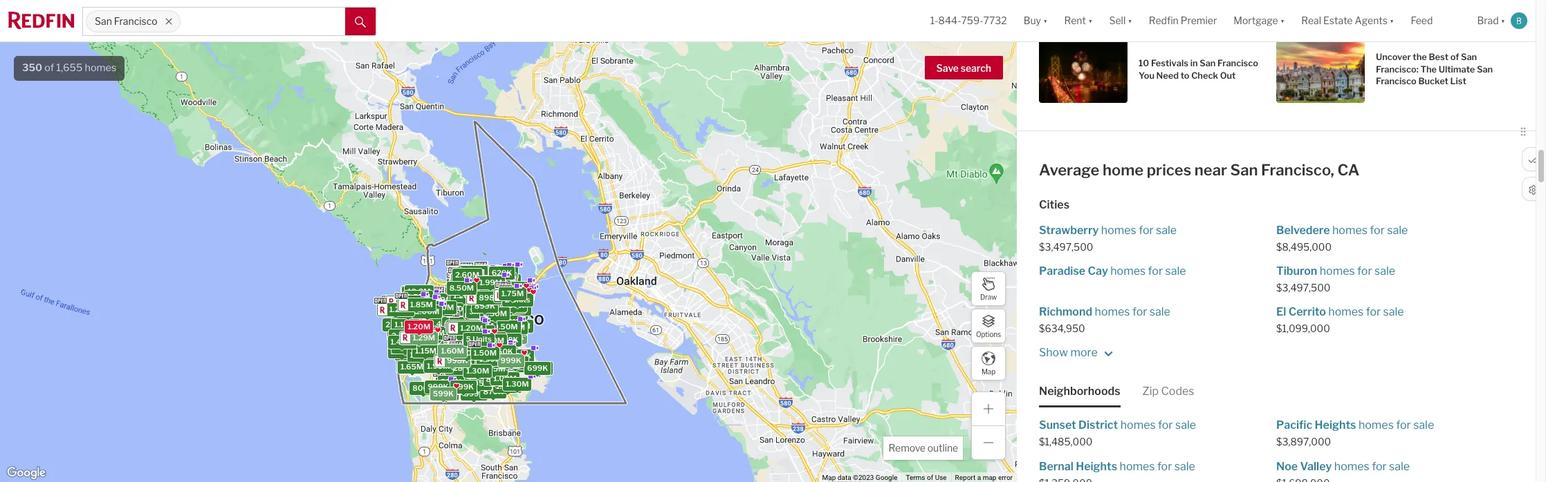 Task type: vqa. For each thing, say whether or not it's contained in the screenshot.
lender
no



Task type: describe. For each thing, give the bounding box(es) containing it.
2.48m
[[452, 286, 476, 296]]

0 horizontal spatial 3.20m
[[431, 338, 455, 347]]

585k
[[484, 305, 504, 314]]

francisco,
[[1262, 161, 1335, 179]]

1 vertical spatial 1.49m
[[416, 347, 438, 357]]

strawberry
[[1039, 224, 1099, 237]]

buy ▾ button
[[1024, 0, 1048, 42]]

3 down 2.25m
[[462, 317, 467, 327]]

use
[[935, 475, 947, 482]]

rent ▾ button
[[1056, 0, 1101, 42]]

homes down the pacific heights homes for sale $3,897,000
[[1335, 461, 1370, 474]]

sale inside the pacific heights homes for sale $3,897,000
[[1414, 420, 1435, 433]]

2.60m up 8.25m in the bottom of the page
[[455, 270, 479, 280]]

1.38m
[[455, 337, 478, 347]]

1.13m
[[467, 366, 488, 376]]

10 festivals in san francisco you need to check out
[[1139, 58, 1259, 81]]

0 horizontal spatial 2.40m
[[392, 331, 416, 341]]

759k
[[437, 305, 458, 314]]

1 vertical spatial 550k
[[482, 357, 503, 367]]

5
[[466, 334, 471, 344]]

sale inside el cerrito homes for sale $1,099,000
[[1384, 306, 1404, 319]]

2.60m up 759k
[[437, 294, 461, 304]]

save
[[937, 62, 959, 74]]

0 vertical spatial francisco
[[114, 15, 158, 27]]

1 vertical spatial 4.25m
[[444, 325, 468, 335]]

0 horizontal spatial 10.00m
[[404, 287, 432, 297]]

the
[[1421, 64, 1437, 75]]

0 vertical spatial 1.49m
[[481, 275, 503, 285]]

2 vertical spatial 550k
[[441, 377, 462, 387]]

600k
[[447, 304, 469, 314]]

richmond homes for sale $634,950
[[1039, 306, 1171, 335]]

heights for pacific
[[1315, 420, 1357, 433]]

san up the 350 of 1,655 homes
[[95, 15, 112, 27]]

4 units
[[480, 284, 506, 293]]

$3,497,500 for tiburon
[[1277, 282, 1331, 294]]

595k
[[469, 379, 489, 389]]

3 left '4'
[[473, 279, 478, 289]]

1.15m up '4'
[[474, 273, 496, 283]]

to
[[1181, 70, 1190, 81]]

uncover the best of san francisco: the ultimate san francisco bucket list link
[[1277, 36, 1497, 103]]

$3,897,000
[[1277, 437, 1332, 449]]

1.84m
[[438, 299, 461, 308]]

350 of 1,655 homes
[[22, 62, 116, 74]]

1-
[[931, 15, 939, 27]]

1 vertical spatial 1.33m
[[460, 330, 482, 340]]

3.25m
[[448, 321, 472, 331]]

1.39m
[[506, 304, 529, 314]]

0 vertical spatial 599k
[[459, 343, 480, 352]]

bucket
[[1419, 76, 1449, 87]]

759-
[[961, 15, 984, 27]]

for inside belvedere homes for sale $8,495,000
[[1370, 224, 1385, 237]]

4.65m
[[453, 270, 478, 279]]

1.93m
[[453, 284, 476, 294]]

zip codes element
[[1143, 374, 1195, 409]]

mortgage
[[1234, 15, 1279, 27]]

1 vertical spatial 2.50m
[[483, 309, 507, 319]]

san inside 10 festivals in san francisco you need to check out
[[1200, 58, 1216, 69]]

2 horizontal spatial 2.40m
[[469, 340, 493, 349]]

▾ for buy ▾
[[1043, 15, 1048, 27]]

635k
[[505, 358, 526, 368]]

1.15m down the 840k
[[483, 356, 505, 365]]

a
[[978, 475, 981, 482]]

map
[[983, 475, 997, 482]]

0 vertical spatial 795k
[[483, 285, 503, 294]]

0 vertical spatial 3.60m
[[461, 268, 485, 277]]

968k
[[479, 276, 500, 286]]

remove san francisco image
[[164, 17, 173, 26]]

2.74m
[[466, 337, 489, 347]]

925k
[[488, 348, 509, 358]]

▾ for sell ▾
[[1128, 15, 1133, 27]]

2.25m
[[452, 305, 476, 315]]

show m ore
[[1039, 347, 1100, 360]]

el
[[1277, 306, 1287, 319]]

▾ for mortgage ▾
[[1281, 15, 1285, 27]]

0 vertical spatial 995k
[[480, 282, 500, 292]]

brad
[[1478, 15, 1499, 27]]

3.75m
[[469, 307, 493, 317]]

terms of use
[[906, 475, 947, 482]]

▾ for brad ▾
[[1501, 15, 1506, 27]]

richmond
[[1039, 306, 1093, 319]]

1 vertical spatial 795k
[[466, 304, 486, 314]]

submit search image
[[355, 16, 366, 27]]

codes
[[1161, 386, 1195, 399]]

0 vertical spatial 4.25m
[[449, 285, 473, 295]]

sell ▾
[[1110, 15, 1133, 27]]

1
[[484, 288, 488, 298]]

1 vertical spatial 1.69m
[[396, 342, 419, 352]]

779k
[[476, 277, 496, 287]]

best
[[1429, 52, 1449, 62]]

719k
[[424, 302, 443, 312]]

real estate agents ▾ button
[[1293, 0, 1403, 42]]

1.73m
[[441, 371, 464, 381]]

homes inside richmond homes for sale $634,950
[[1095, 306, 1130, 319]]

for inside tiburon homes for sale $3,497,500
[[1358, 265, 1373, 278]]

810k
[[436, 389, 456, 399]]

0 vertical spatial 629k
[[492, 268, 512, 278]]

san up ultimate
[[1461, 52, 1477, 62]]

average home prices near san francisco, ca
[[1039, 161, 1360, 179]]

homes inside belvedere homes for sale $8,495,000
[[1333, 224, 1368, 237]]

4
[[480, 284, 485, 293]]

1 vertical spatial 2.30m
[[435, 319, 459, 329]]

neighborhoods
[[1039, 386, 1121, 399]]

3 down 4.60m
[[471, 341, 476, 351]]

check
[[1192, 70, 1219, 81]]

0 vertical spatial 1.85m
[[410, 300, 433, 310]]

4.60m
[[461, 329, 486, 338]]

1 vertical spatial 3.60m
[[430, 342, 454, 352]]

2.60m down 2.55m
[[396, 307, 420, 316]]

for inside sunset district homes for sale $1,485,000
[[1158, 420, 1173, 433]]

1.53m
[[388, 303, 411, 313]]

0 vertical spatial 2.30m
[[485, 281, 509, 291]]

725k
[[476, 294, 497, 304]]

valley
[[1300, 461, 1332, 474]]

remove outline
[[889, 443, 958, 455]]

929k
[[506, 352, 526, 362]]

0 vertical spatial 1.48m
[[492, 268, 515, 277]]

0 vertical spatial 1.43m
[[453, 284, 475, 294]]

estate
[[1324, 15, 1353, 27]]

1 horizontal spatial 1.99m
[[479, 278, 502, 287]]

8.25m
[[450, 280, 474, 290]]

pacific heights homes for sale $3,897,000
[[1277, 420, 1435, 449]]

paradise cay homes for sale
[[1039, 265, 1186, 278]]

1 vertical spatial 750k
[[493, 347, 513, 357]]

1 vertical spatial 1.28m
[[493, 361, 515, 371]]

1 horizontal spatial 10.00m
[[450, 280, 479, 290]]

for inside richmond homes for sale $634,950
[[1133, 306, 1148, 319]]

1.80m up 759k
[[415, 294, 438, 304]]

francisco inside 10 festivals in san francisco you need to check out
[[1218, 58, 1259, 69]]

2.60m down 2.25m
[[457, 315, 481, 325]]

0 vertical spatial 3.80m
[[463, 276, 488, 285]]

outline
[[928, 443, 958, 455]]

sell ▾ button
[[1110, 0, 1133, 42]]

0 vertical spatial 879k
[[466, 307, 487, 317]]

buy ▾ button
[[1016, 0, 1056, 42]]

589k
[[482, 292, 502, 302]]

848k
[[486, 375, 507, 385]]

report a map error link
[[955, 475, 1013, 482]]

1.63m
[[468, 367, 491, 377]]

1-844-759-7732
[[931, 15, 1007, 27]]

remove outline button
[[884, 437, 963, 461]]

1.19m
[[496, 356, 518, 366]]

map button
[[972, 347, 1006, 381]]

out
[[1220, 70, 1236, 81]]

2 vertical spatial 1.05m
[[486, 325, 510, 334]]

san right ultimate
[[1477, 64, 1493, 75]]

1.07m
[[461, 310, 484, 320]]

real estate agents ▾ link
[[1302, 0, 1395, 42]]

0 vertical spatial 1.33m
[[471, 316, 494, 326]]

2.98m
[[452, 318, 476, 328]]

1 horizontal spatial 2.40m
[[429, 304, 454, 313]]

noe
[[1277, 461, 1298, 474]]

1 vertical spatial 1.85m
[[416, 348, 439, 358]]

cay
[[1088, 265, 1108, 278]]

0 vertical spatial 1.05m
[[465, 274, 488, 283]]

1 vertical spatial 3.20m
[[460, 357, 484, 367]]

0 horizontal spatial 2.80m
[[451, 321, 475, 331]]



Task type: locate. For each thing, give the bounding box(es) containing it.
$634,950
[[1039, 323, 1086, 335]]

3.20m down "778k"
[[431, 338, 455, 347]]

2.39m
[[492, 291, 516, 301]]

1.48m up 785k
[[492, 268, 515, 277]]

cities heading
[[1039, 198, 1514, 213]]

for inside strawberry homes for sale $3,497,500
[[1139, 224, 1154, 237]]

homes right cay
[[1111, 265, 1146, 278]]

850k
[[494, 300, 515, 310]]

0 horizontal spatial of
[[45, 62, 54, 74]]

zip codes
[[1143, 386, 1195, 399]]

1 vertical spatial 1.05m
[[503, 287, 526, 297]]

8.50m
[[450, 283, 474, 293]]

error
[[998, 475, 1013, 482]]

map for map data ©2023 google
[[822, 475, 836, 482]]

1.15m down 1.29m in the bottom of the page
[[415, 346, 437, 356]]

homes up paradise cay homes for sale
[[1101, 224, 1137, 237]]

3
[[473, 279, 478, 289], [503, 286, 508, 295], [462, 317, 467, 327], [471, 341, 476, 351]]

of for terms of use
[[927, 475, 934, 482]]

homes right belvedere in the right top of the page
[[1333, 224, 1368, 237]]

1 vertical spatial 4.30m
[[458, 329, 483, 338]]

noe valley homes for sale
[[1277, 461, 1410, 474]]

1 horizontal spatial of
[[927, 475, 934, 482]]

$3,497,500 down tiburon
[[1277, 282, 1331, 294]]

1.85m down 25.0m at the bottom left of the page
[[410, 300, 433, 310]]

homes down belvedere homes for sale $8,495,000
[[1320, 265, 1355, 278]]

francisco:
[[1376, 64, 1419, 75]]

1.48m down 890k
[[496, 382, 519, 391]]

m
[[1071, 347, 1081, 360]]

2.38m
[[495, 276, 518, 285]]

6 ▾ from the left
[[1501, 15, 1506, 27]]

1.69m down 2.55m
[[394, 302, 417, 312]]

ore
[[1081, 347, 1098, 360]]

home
[[1103, 161, 1144, 179]]

▾ for rent ▾
[[1088, 15, 1093, 27]]

san up check
[[1200, 58, 1216, 69]]

sale inside richmond homes for sale $634,950
[[1150, 306, 1171, 319]]

$8,495,000
[[1277, 241, 1332, 253]]

2.50m up 949k
[[483, 309, 507, 319]]

1 vertical spatial 995k
[[466, 376, 486, 386]]

1 horizontal spatial 3.60m
[[461, 268, 485, 277]]

1 horizontal spatial 2.30m
[[485, 281, 509, 291]]

save search
[[937, 62, 992, 74]]

near
[[1195, 161, 1228, 179]]

tiburon homes for sale $3,497,500
[[1277, 265, 1396, 294]]

0 vertical spatial 2.50m
[[467, 270, 491, 280]]

for inside the pacific heights homes for sale $3,897,000
[[1397, 420, 1411, 433]]

0 vertical spatial map
[[982, 368, 996, 376]]

0 horizontal spatial 975k
[[464, 301, 485, 311]]

you
[[1139, 70, 1155, 81]]

feed button
[[1403, 0, 1469, 42]]

homes down tiburon homes for sale $3,497,500
[[1329, 306, 1364, 319]]

7732
[[984, 15, 1007, 27]]

neighborhoods element
[[1039, 374, 1121, 409]]

0 vertical spatial 550k
[[472, 276, 493, 285]]

0 vertical spatial 4.30m
[[462, 317, 487, 326]]

sale inside tiburon homes for sale $3,497,500
[[1375, 265, 1396, 278]]

homes inside el cerrito homes for sale $1,099,000
[[1329, 306, 1364, 319]]

629k down 4.60m
[[455, 343, 476, 352]]

0 vertical spatial 1.95m
[[472, 281, 495, 291]]

of right 350
[[45, 62, 54, 74]]

francisco left remove san francisco icon
[[114, 15, 158, 27]]

2 horizontal spatial of
[[1451, 52, 1460, 62]]

of left use
[[927, 475, 934, 482]]

2.90m
[[464, 281, 488, 290]]

1 horizontal spatial 2.80m
[[501, 323, 525, 332]]

1.80m
[[474, 273, 497, 283], [415, 294, 438, 304], [467, 303, 490, 313], [507, 321, 531, 331], [470, 340, 493, 349]]

1.79m
[[410, 351, 433, 360]]

879k down 848k
[[483, 387, 504, 397]]

paradise
[[1039, 265, 1086, 278]]

1 horizontal spatial 699k
[[527, 364, 548, 373]]

1 horizontal spatial 629k
[[492, 268, 512, 278]]

festivals
[[1151, 58, 1189, 69]]

homes down zip
[[1121, 420, 1156, 433]]

1 vertical spatial 749k
[[450, 309, 470, 319]]

1 vertical spatial 1.43m
[[431, 319, 454, 329]]

0 vertical spatial 3.20m
[[431, 338, 455, 347]]

1.80m up '4'
[[474, 273, 497, 283]]

1.85m down 1.29m in the bottom of the page
[[416, 348, 439, 358]]

0 horizontal spatial 2.30m
[[435, 319, 459, 329]]

francisco up out
[[1218, 58, 1259, 69]]

3.60m down 2.53m
[[430, 342, 454, 352]]

homes down paradise cay homes for sale
[[1095, 306, 1130, 319]]

1 vertical spatial 898k
[[498, 335, 519, 345]]

1 vertical spatial 1.48m
[[496, 382, 519, 391]]

of
[[1451, 52, 1460, 62], [45, 62, 54, 74], [927, 475, 934, 482]]

1.43m
[[453, 284, 475, 294], [431, 319, 454, 329]]

4.30m
[[462, 317, 487, 326], [458, 329, 483, 338]]

1 vertical spatial 599k
[[433, 389, 454, 399]]

homes inside strawberry homes for sale $3,497,500
[[1101, 224, 1137, 237]]

san right near
[[1231, 161, 1258, 179]]

rent ▾ button
[[1065, 0, 1093, 42]]

homes down sunset district homes for sale $1,485,000
[[1120, 461, 1155, 474]]

1 vertical spatial 879k
[[483, 387, 504, 397]]

1 horizontal spatial francisco
[[1218, 58, 1259, 69]]

map left data
[[822, 475, 836, 482]]

remove
[[889, 443, 926, 455]]

1 vertical spatial 699k
[[527, 364, 548, 373]]

778k
[[429, 321, 449, 330]]

1.29m
[[413, 333, 435, 343]]

1 horizontal spatial map
[[982, 368, 996, 376]]

premier
[[1181, 15, 1217, 27]]

3.60m up 2.90m
[[461, 268, 485, 277]]

1 vertical spatial 1.95m
[[464, 325, 487, 335]]

0 vertical spatial 699k
[[483, 281, 504, 291]]

560k
[[475, 287, 496, 296]]

$3,497,500 inside tiburon homes for sale $3,497,500
[[1277, 282, 1331, 294]]

0 vertical spatial 750k
[[481, 269, 502, 279]]

prices
[[1147, 161, 1192, 179]]

1 horizontal spatial $3,497,500
[[1277, 282, 1331, 294]]

bernal
[[1039, 461, 1074, 474]]

2.40m left 1.09m
[[392, 331, 416, 341]]

options button
[[972, 309, 1006, 344]]

3 down 2.38m
[[503, 286, 508, 295]]

francisco inside uncover the best of san francisco: the ultimate san francisco bucket list
[[1376, 76, 1417, 87]]

of for 350 of 1,655 homes
[[45, 62, 54, 74]]

898k
[[479, 293, 500, 303], [498, 335, 519, 345], [491, 363, 512, 372]]

francisco down 'francisco:'
[[1376, 76, 1417, 87]]

1 vertical spatial 629k
[[455, 343, 476, 352]]

homes up the noe valley homes for sale
[[1359, 420, 1394, 433]]

1.35m
[[477, 282, 499, 292], [482, 284, 505, 294], [412, 295, 434, 305], [452, 303, 475, 313], [481, 334, 504, 344], [394, 342, 417, 352]]

4.25m down "2.70m"
[[449, 285, 473, 295]]

2.80m down 1.07m
[[451, 321, 475, 331]]

19.8m
[[408, 287, 431, 297]]

1.00m
[[494, 374, 517, 384]]

1.43m down "2.70m"
[[453, 284, 475, 294]]

988k
[[458, 377, 479, 387]]

map inside button
[[982, 368, 996, 376]]

0 horizontal spatial $3,497,500
[[1039, 241, 1094, 253]]

sale inside belvedere homes for sale $8,495,000
[[1388, 224, 1408, 237]]

865k
[[481, 284, 502, 294]]

$3,497,500 for strawberry
[[1039, 241, 1094, 253]]

0 horizontal spatial 3.60m
[[430, 342, 454, 352]]

▾ right sell
[[1128, 15, 1133, 27]]

3.20m
[[431, 338, 455, 347], [460, 357, 484, 367]]

1.95m
[[472, 281, 495, 291], [464, 325, 487, 335]]

map region
[[0, 36, 1095, 483]]

rent ▾
[[1065, 15, 1093, 27]]

sell
[[1110, 15, 1126, 27]]

list
[[1451, 76, 1467, 87]]

redfin premier button
[[1141, 0, 1226, 42]]

google image
[[3, 465, 49, 483]]

0 horizontal spatial heights
[[1076, 461, 1118, 474]]

heights down sunset district homes for sale $1,485,000
[[1076, 461, 1118, 474]]

▾ right mortgage
[[1281, 15, 1285, 27]]

None search field
[[180, 8, 345, 35]]

1 vertical spatial 1.99m
[[413, 356, 436, 365]]

sale
[[1156, 224, 1177, 237], [1388, 224, 1408, 237], [1166, 265, 1186, 278], [1375, 265, 1396, 278], [1150, 306, 1171, 319], [1384, 306, 1404, 319], [1176, 420, 1196, 433], [1414, 420, 1435, 433], [1175, 461, 1196, 474], [1390, 461, 1410, 474]]

2 ▾ from the left
[[1088, 15, 1093, 27]]

0 vertical spatial 1.28m
[[473, 317, 495, 327]]

0 vertical spatial 1.69m
[[394, 302, 417, 312]]

5 ▾ from the left
[[1390, 15, 1395, 27]]

670k
[[468, 293, 489, 302]]

1.99m
[[479, 278, 502, 287], [413, 356, 436, 365]]

3 ▾ from the left
[[1128, 15, 1133, 27]]

el cerrito homes for sale $1,099,000
[[1277, 306, 1404, 335]]

homes right 1,655 in the top left of the page
[[85, 62, 116, 74]]

sunset district homes for sale $1,485,000
[[1039, 420, 1196, 449]]

heights for bernal
[[1076, 461, 1118, 474]]

25.0m
[[405, 288, 429, 298]]

2 vertical spatial francisco
[[1376, 76, 1417, 87]]

0 horizontal spatial 1.99m
[[413, 356, 436, 365]]

1 vertical spatial map
[[822, 475, 836, 482]]

1 vertical spatial francisco
[[1218, 58, 1259, 69]]

▾ right buy
[[1043, 15, 1048, 27]]

sale inside sunset district homes for sale $1,485,000
[[1176, 420, 1196, 433]]

849k
[[478, 277, 499, 286], [468, 285, 489, 295]]

heights
[[1315, 420, 1357, 433], [1076, 461, 1118, 474]]

0 horizontal spatial 629k
[[455, 343, 476, 352]]

1.33m
[[471, 316, 494, 326], [460, 330, 482, 340]]

2.40m up "778k"
[[429, 304, 454, 313]]

0 horizontal spatial 3.80m
[[435, 339, 459, 349]]

1 horizontal spatial 3.80m
[[463, 276, 488, 285]]

1 horizontal spatial 599k
[[459, 343, 480, 352]]

▾ right rent
[[1088, 15, 1093, 27]]

1.58m
[[506, 295, 529, 305], [465, 305, 488, 314], [471, 321, 494, 331]]

1 vertical spatial $3,497,500
[[1277, 282, 1331, 294]]

heights inside the pacific heights homes for sale $3,897,000
[[1315, 420, 1357, 433]]

1.85m
[[410, 300, 433, 310], [416, 348, 439, 358]]

828k
[[448, 364, 468, 373]]

1.69m down 1.09m
[[396, 342, 419, 352]]

0 vertical spatial 749k
[[498, 291, 519, 301]]

629k up 785k
[[492, 268, 512, 278]]

units
[[480, 279, 499, 289], [487, 284, 506, 293], [510, 286, 529, 295], [512, 291, 531, 300], [511, 295, 530, 305], [507, 302, 526, 311], [501, 311, 520, 320], [469, 317, 488, 327], [473, 334, 492, 344], [477, 341, 496, 351]]

1 horizontal spatial 3.20m
[[460, 357, 484, 367]]

1 horizontal spatial 975k
[[489, 301, 510, 311]]

0 horizontal spatial francisco
[[114, 15, 158, 27]]

1.43m down 759k
[[431, 319, 454, 329]]

4.25m up 1.38m
[[444, 325, 468, 335]]

2 vertical spatial 749k
[[470, 320, 490, 330]]

$3,497,500 down strawberry
[[1039, 241, 1094, 253]]

map for map
[[982, 368, 996, 376]]

1.80m down 3.10m
[[470, 340, 493, 349]]

brad ▾
[[1478, 15, 1506, 27]]

879k down 670k
[[466, 307, 487, 317]]

2.50m
[[467, 270, 491, 280], [483, 309, 507, 319]]

998k
[[507, 297, 528, 306], [440, 318, 461, 328], [454, 320, 475, 330], [504, 324, 525, 334], [488, 346, 509, 355], [447, 356, 468, 366], [470, 371, 491, 381]]

2.80m down 1.62m at left bottom
[[501, 323, 525, 332]]

1.65m
[[478, 277, 501, 287], [484, 282, 507, 291], [401, 362, 424, 372]]

599k down 1.73m at the left of page
[[433, 389, 454, 399]]

1 ▾ from the left
[[1043, 15, 1048, 27]]

800k
[[413, 383, 434, 393]]

1 vertical spatial 3.80m
[[435, 339, 459, 349]]

750k
[[481, 269, 502, 279], [493, 347, 513, 357]]

915k
[[475, 290, 495, 300]]

heights up "$3,897,000"
[[1315, 420, 1357, 433]]

2.20m
[[500, 286, 524, 296], [470, 290, 494, 300], [466, 309, 490, 319], [469, 344, 493, 354], [482, 349, 506, 359]]

3.20m up 1.63m
[[460, 357, 484, 367]]

995k
[[480, 282, 500, 292], [466, 376, 486, 386]]

1.30m
[[466, 273, 489, 282], [484, 278, 507, 288], [500, 285, 523, 295], [414, 294, 437, 304], [451, 294, 474, 304], [431, 303, 454, 313], [462, 321, 485, 331], [496, 324, 519, 333], [391, 329, 414, 338], [462, 340, 485, 350], [462, 351, 485, 361], [449, 358, 472, 368], [489, 360, 512, 369], [466, 366, 489, 376], [481, 367, 504, 376], [506, 379, 529, 389]]

1.80m down 670k
[[467, 303, 490, 313]]

user photo image
[[1511, 12, 1528, 29]]

map down the options
[[982, 368, 996, 376]]

1.28m up 1.00m
[[493, 361, 515, 371]]

2.40m down 3.10m
[[469, 340, 493, 349]]

2.53m
[[421, 328, 445, 338]]

0 vertical spatial heights
[[1315, 420, 1357, 433]]

in
[[1191, 58, 1198, 69]]

sell ▾ button
[[1101, 0, 1141, 42]]

1 horizontal spatial heights
[[1315, 420, 1357, 433]]

0 vertical spatial $3,497,500
[[1039, 241, 1094, 253]]

redfin premier
[[1149, 15, 1217, 27]]

1.80m down 1.62m at left bottom
[[507, 321, 531, 331]]

homes inside tiburon homes for sale $3,497,500
[[1320, 265, 1355, 278]]

options
[[976, 330, 1001, 339]]

1.59m
[[479, 355, 502, 364]]

9.50m
[[494, 322, 518, 332]]

0 horizontal spatial 1.49m
[[416, 347, 438, 357]]

1.28m up 3.10m
[[473, 317, 495, 327]]

for inside el cerrito homes for sale $1,099,000
[[1366, 306, 1381, 319]]

2 units
[[505, 291, 531, 300], [505, 295, 530, 305], [501, 302, 526, 311], [494, 311, 520, 320]]

of up ultimate
[[1451, 52, 1460, 62]]

of inside uncover the best of san francisco: the ultimate san francisco bucket list
[[1451, 52, 1460, 62]]

▾ right agents
[[1390, 15, 1395, 27]]

4 ▾ from the left
[[1281, 15, 1285, 27]]

$1,485,000
[[1039, 437, 1093, 449]]

0 horizontal spatial 599k
[[433, 389, 454, 399]]

sale inside strawberry homes for sale $3,497,500
[[1156, 224, 1177, 237]]

0 horizontal spatial map
[[822, 475, 836, 482]]

12.9m
[[478, 273, 501, 283]]

▾ right brad
[[1501, 15, 1506, 27]]

599k down 4.60m
[[459, 343, 480, 352]]

0 vertical spatial 1.99m
[[479, 278, 502, 287]]

1.15m down 2.39m
[[489, 301, 511, 311]]

2 horizontal spatial francisco
[[1376, 76, 1417, 87]]

$3,497,500 inside strawberry homes for sale $3,497,500
[[1039, 241, 1094, 253]]

0 vertical spatial 898k
[[479, 293, 500, 303]]

2.50m up 2.90m
[[467, 270, 491, 280]]

0 horizontal spatial 699k
[[483, 281, 504, 291]]

belvedere
[[1277, 224, 1330, 237]]

▾
[[1043, 15, 1048, 27], [1088, 15, 1093, 27], [1128, 15, 1133, 27], [1281, 15, 1285, 27], [1390, 15, 1395, 27], [1501, 15, 1506, 27]]

1 horizontal spatial 1.49m
[[481, 275, 503, 285]]

real estate agents ▾
[[1302, 15, 1395, 27]]

2 vertical spatial 898k
[[491, 363, 512, 372]]

homes inside sunset district homes for sale $1,485,000
[[1121, 420, 1156, 433]]

homes inside the pacific heights homes for sale $3,897,000
[[1359, 420, 1394, 433]]

999k
[[486, 278, 507, 288], [470, 280, 491, 290], [501, 356, 522, 365], [470, 364, 491, 373], [428, 382, 449, 392], [453, 382, 474, 392]]



